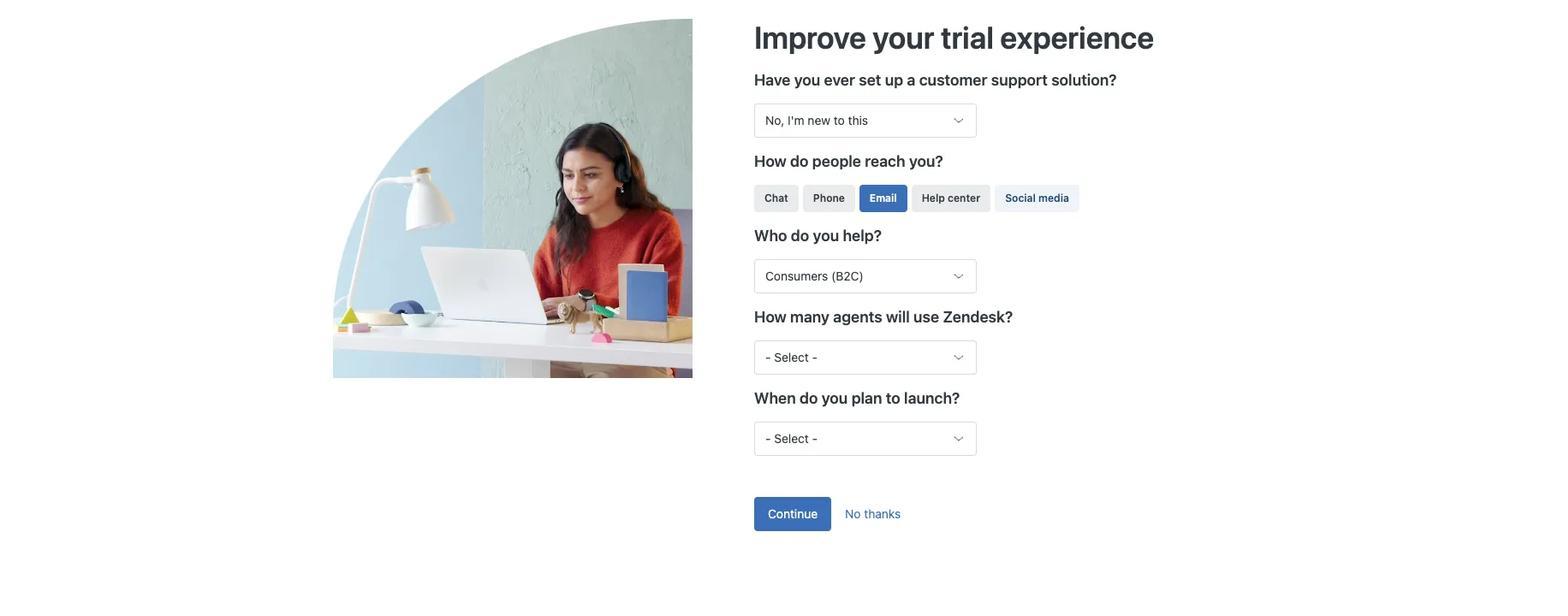 Task type: locate. For each thing, give the bounding box(es) containing it.
1 - select - from the top
[[765, 350, 818, 365]]

- select - down the when
[[765, 432, 818, 446]]

do right the who
[[791, 227, 809, 245]]

do left people on the top
[[790, 152, 809, 170]]

how for how many agents will use zendesk?
[[754, 308, 787, 326]]

2 vertical spatial you
[[822, 390, 848, 408]]

no thanks button
[[831, 498, 915, 532]]

how for how do people reach you?
[[754, 152, 787, 170]]

solution?
[[1051, 71, 1117, 89]]

2 how from the top
[[754, 308, 787, 326]]

how do people reach you?
[[754, 152, 943, 170]]

do right the when
[[800, 390, 818, 408]]

2 vertical spatial do
[[800, 390, 818, 408]]

0 vertical spatial select
[[774, 350, 809, 365]]

1 select from the top
[[774, 350, 809, 365]]

chat
[[765, 192, 788, 205]]

no, i'm new to this button
[[754, 103, 977, 138]]

1 vertical spatial how
[[754, 308, 787, 326]]

0 horizontal spatial to
[[834, 113, 845, 127]]

0 vertical spatial - select - button
[[754, 341, 977, 375]]

a
[[907, 71, 916, 89]]

do for when
[[800, 390, 818, 408]]

trial
[[941, 19, 994, 55]]

how many agents will use zendesk?
[[754, 308, 1013, 326]]

continue
[[768, 507, 818, 522]]

tabs tab list
[[51, 0, 1187, 42]]

0 vertical spatial how
[[754, 152, 787, 170]]

customer service agent wearing a headset and sitting at a desk as balloons float through the air in celebration. image
[[333, 19, 754, 378]]

help center button
[[911, 185, 991, 212]]

1 vertical spatial - select - button
[[754, 422, 977, 457]]

continue button
[[754, 498, 831, 532]]

no
[[845, 507, 861, 522]]

0 vertical spatial you
[[794, 71, 820, 89]]

you?
[[909, 152, 943, 170]]

1 vertical spatial - select -
[[765, 432, 818, 446]]

how
[[754, 152, 787, 170], [754, 308, 787, 326]]

you left help?
[[813, 227, 839, 245]]

select down the when
[[774, 432, 809, 446]]

to
[[834, 113, 845, 127], [886, 390, 900, 408]]

people
[[812, 152, 861, 170]]

set
[[859, 71, 881, 89]]

- select - button up the plan on the bottom of the page
[[754, 341, 977, 375]]

-
[[765, 350, 771, 365], [812, 350, 818, 365], [765, 432, 771, 446], [812, 432, 818, 446]]

1 vertical spatial select
[[774, 432, 809, 446]]

1 vertical spatial do
[[791, 227, 809, 245]]

1 - select - button from the top
[[754, 341, 977, 375]]

do for who
[[791, 227, 809, 245]]

0 vertical spatial do
[[790, 152, 809, 170]]

you left ever on the right of the page
[[794, 71, 820, 89]]

center
[[948, 192, 980, 205]]

zendesk?
[[943, 308, 1013, 326]]

social media button
[[995, 185, 1079, 212]]

improve your trial experience
[[754, 19, 1154, 55]]

1 how from the top
[[754, 152, 787, 170]]

0 vertical spatial - select -
[[765, 350, 818, 365]]

plan
[[851, 390, 882, 408]]

1 vertical spatial to
[[886, 390, 900, 408]]

experience
[[1000, 19, 1154, 55]]

- down the when
[[765, 432, 771, 446]]

support
[[991, 71, 1048, 89]]

to left the this
[[834, 113, 845, 127]]

1 vertical spatial you
[[813, 227, 839, 245]]

your
[[873, 19, 934, 55]]

- select -
[[765, 350, 818, 365], [765, 432, 818, 446]]

who
[[754, 227, 787, 245]]

to right the plan on the bottom of the page
[[886, 390, 900, 408]]

select up the when
[[774, 350, 809, 365]]

- select - up the when
[[765, 350, 818, 365]]

- select - button down the plan on the bottom of the page
[[754, 422, 977, 457]]

- select - button
[[754, 341, 977, 375], [754, 422, 977, 457]]

reach
[[865, 152, 905, 170]]

select
[[774, 350, 809, 365], [774, 432, 809, 446]]

consumers
[[765, 269, 828, 283]]

how left the many
[[754, 308, 787, 326]]

consumers (b2c)
[[765, 269, 864, 283]]

do
[[790, 152, 809, 170], [791, 227, 809, 245], [800, 390, 818, 408]]

up
[[885, 71, 903, 89]]

have you ever set up a customer support solution?
[[754, 71, 1117, 89]]

you
[[794, 71, 820, 89], [813, 227, 839, 245], [822, 390, 848, 408]]

many
[[790, 308, 830, 326]]

0 vertical spatial to
[[834, 113, 845, 127]]

you left the plan on the bottom of the page
[[822, 390, 848, 408]]

how up chat
[[754, 152, 787, 170]]

help?
[[843, 227, 882, 245]]

consumers (b2c) button
[[754, 259, 977, 294]]



Task type: vqa. For each thing, say whether or not it's contained in the screenshot.
2nd - Select - "popup button" from the bottom 'Select'
yes



Task type: describe. For each thing, give the bounding box(es) containing it.
help
[[922, 192, 945, 205]]

no thanks
[[845, 507, 901, 522]]

launch?
[[904, 390, 960, 408]]

new
[[808, 113, 830, 127]]

email
[[870, 192, 897, 205]]

social media
[[1005, 192, 1069, 205]]

to inside popup button
[[834, 113, 845, 127]]

email button
[[859, 185, 907, 212]]

who do you help?
[[754, 227, 882, 245]]

chat button
[[754, 185, 799, 212]]

this
[[848, 113, 868, 127]]

you for when
[[822, 390, 848, 408]]

- up the when
[[765, 350, 771, 365]]

help center
[[922, 192, 980, 205]]

phone button
[[803, 185, 855, 212]]

1 horizontal spatial to
[[886, 390, 900, 408]]

customer
[[919, 71, 988, 89]]

improve
[[754, 19, 866, 55]]

2 - select - from the top
[[765, 432, 818, 446]]

thanks
[[864, 507, 901, 522]]

(b2c)
[[831, 269, 864, 283]]

2 select from the top
[[774, 432, 809, 446]]

no,
[[765, 113, 784, 127]]

agents
[[833, 308, 882, 326]]

will
[[886, 308, 910, 326]]

- down the when do you plan to launch?
[[812, 432, 818, 446]]

when do you plan to launch?
[[754, 390, 960, 408]]

ever
[[824, 71, 855, 89]]

i'm
[[788, 113, 804, 127]]

use
[[913, 308, 939, 326]]

- down the many
[[812, 350, 818, 365]]

do for how
[[790, 152, 809, 170]]

when
[[754, 390, 796, 408]]

social
[[1005, 192, 1036, 205]]

media
[[1039, 192, 1069, 205]]

no, i'm new to this
[[765, 113, 868, 127]]

phone
[[813, 192, 845, 205]]

you for who
[[813, 227, 839, 245]]

2 - select - button from the top
[[754, 422, 977, 457]]

have
[[754, 71, 791, 89]]



